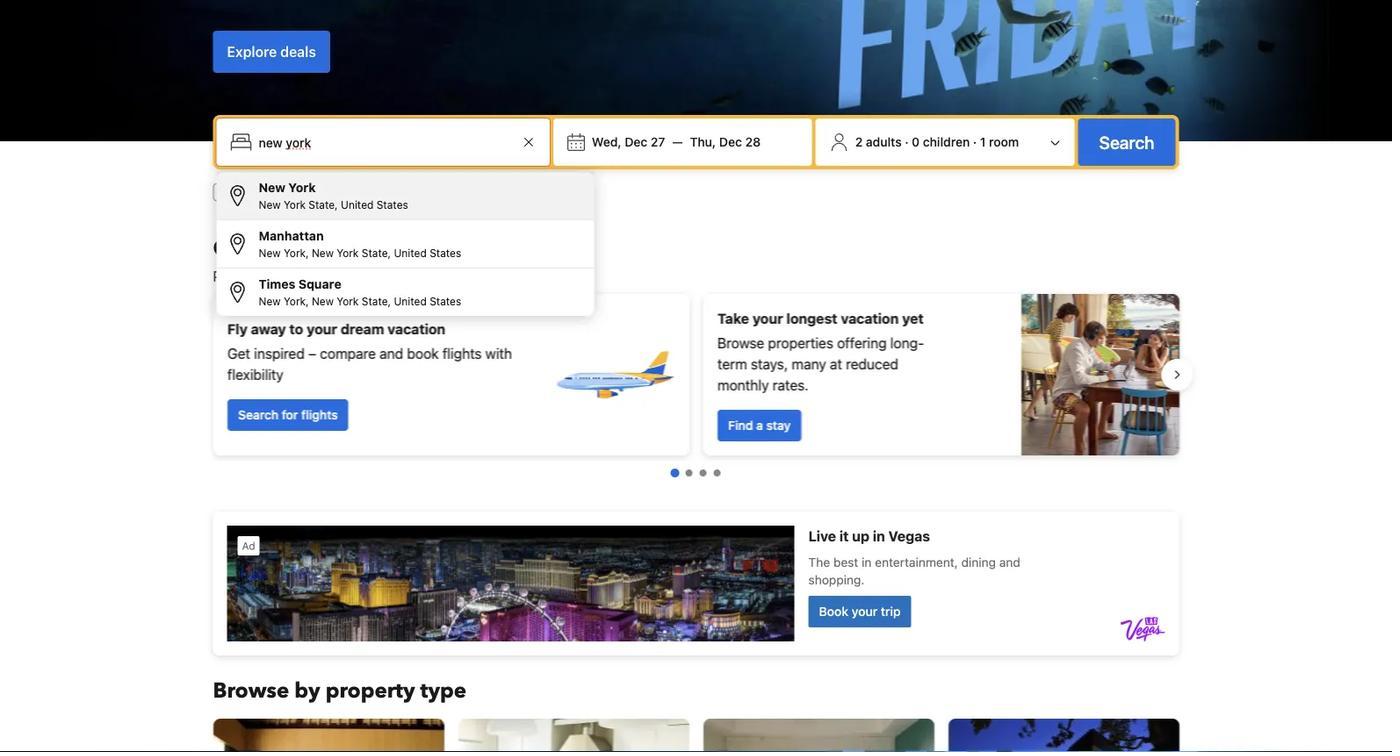 Task type: locate. For each thing, give the bounding box(es) containing it.
united down the offers at the left top of page
[[394, 295, 427, 307]]

1 · from the left
[[905, 135, 909, 149]]

group
[[217, 172, 594, 316]]

1 vertical spatial and
[[379, 346, 403, 362]]

wed, dec 27 — thu, dec 28
[[592, 135, 761, 149]]

offers
[[411, 268, 448, 285]]

book
[[407, 346, 438, 362]]

and left "book"
[[379, 346, 403, 362]]

1 horizontal spatial browse
[[717, 335, 764, 352]]

by
[[294, 677, 320, 706]]

flights right looking
[[479, 185, 515, 199]]

0 vertical spatial york,
[[284, 247, 309, 259]]

flights down –
[[301, 408, 338, 423]]

type
[[420, 677, 467, 706]]

dec left 27
[[625, 135, 648, 149]]

search
[[1099, 132, 1155, 152], [238, 408, 278, 423]]

1 horizontal spatial your
[[752, 311, 783, 327]]

your right 'to'
[[306, 321, 337, 338]]

times
[[259, 277, 295, 292]]

york up times square new york, new york state, united states
[[337, 247, 359, 259]]

york, down times
[[284, 295, 309, 307]]

1 york, from the top
[[284, 247, 309, 259]]

times square new york, new york state, united states
[[259, 277, 461, 307]]

progress bar
[[671, 469, 721, 478]]

0 horizontal spatial your
[[306, 321, 337, 338]]

term
[[717, 356, 747, 373]]

2 vertical spatial states
[[430, 295, 461, 307]]

search inside region
[[238, 408, 278, 423]]

0 vertical spatial states
[[377, 199, 408, 211]]

browse
[[717, 335, 764, 352], [213, 677, 289, 706]]

0 horizontal spatial vacation
[[387, 321, 445, 338]]

0 horizontal spatial ·
[[905, 135, 909, 149]]

united up manhattan new york, new york state, united states
[[341, 199, 374, 211]]

for down flexibility
[[281, 408, 298, 423]]

offers promotions, deals, and special offers for you
[[213, 234, 496, 285]]

vacation
[[841, 311, 899, 327], [387, 321, 445, 338]]

your
[[752, 311, 783, 327], [306, 321, 337, 338]]

0 vertical spatial and
[[335, 268, 359, 285]]

york,
[[284, 247, 309, 259], [284, 295, 309, 307]]

and
[[335, 268, 359, 285], [379, 346, 403, 362]]

states down the offers at the left top of page
[[430, 295, 461, 307]]

new york option
[[217, 172, 594, 220]]

for left work
[[310, 185, 326, 199]]

vacation up "book"
[[387, 321, 445, 338]]

state, up special
[[362, 247, 391, 259]]

states inside manhattan new york, new york state, united states
[[430, 247, 461, 259]]

explore
[[227, 43, 277, 60]]

·
[[905, 135, 909, 149], [973, 135, 977, 149]]

2 york, from the top
[[284, 295, 309, 307]]

1 vertical spatial york,
[[284, 295, 309, 307]]

· left 0
[[905, 135, 909, 149]]

flights
[[479, 185, 515, 199], [442, 346, 481, 362], [301, 408, 338, 423]]

28
[[745, 135, 761, 149]]

and right deals,
[[335, 268, 359, 285]]

with
[[485, 346, 512, 362]]

main content
[[199, 234, 1193, 753]]

state,
[[309, 199, 338, 211], [362, 247, 391, 259], [362, 295, 391, 307]]

promotions,
[[213, 268, 290, 285]]

united
[[341, 199, 374, 211], [394, 247, 427, 259], [394, 295, 427, 307]]

york, down manhattan
[[284, 247, 309, 259]]

take
[[717, 311, 749, 327]]

compare
[[320, 346, 376, 362]]

stay
[[766, 419, 790, 433]]

find
[[728, 419, 753, 433]]

fly away to your dream vacation image
[[552, 314, 675, 437]]

· left 1
[[973, 135, 977, 149]]

square
[[298, 277, 341, 292]]

browse up the term at right
[[717, 335, 764, 352]]

state, down special
[[362, 295, 391, 307]]

states
[[377, 199, 408, 211], [430, 247, 461, 259], [430, 295, 461, 307]]

york
[[288, 181, 316, 195], [284, 199, 306, 211], [337, 247, 359, 259], [337, 295, 359, 307]]

0 horizontal spatial and
[[335, 268, 359, 285]]

manhattan
[[259, 229, 324, 243]]

for inside region
[[281, 408, 298, 423]]

york up dream
[[337, 295, 359, 307]]

1 vertical spatial flights
[[442, 346, 481, 362]]

0 vertical spatial united
[[341, 199, 374, 211]]

united up the offers at the left top of page
[[394, 247, 427, 259]]

explore deals
[[227, 43, 316, 60]]

united inside times square new york, new york state, united states
[[394, 295, 427, 307]]

for left you
[[451, 268, 469, 285]]

27
[[651, 135, 665, 149]]

looking
[[416, 185, 457, 199]]

states up the offers at the left top of page
[[430, 247, 461, 259]]

dec left 28
[[719, 135, 742, 149]]

main content containing offers
[[199, 234, 1193, 753]]

2 vertical spatial united
[[394, 295, 427, 307]]

2 adults · 0 children · 1 room button
[[823, 126, 1068, 159]]

flights inside 'fly away to your dream vacation get inspired – compare and book flights with flexibility'
[[442, 346, 481, 362]]

and inside 'fly away to your dream vacation get inspired – compare and book flights with flexibility'
[[379, 346, 403, 362]]

1 horizontal spatial vacation
[[841, 311, 899, 327]]

search for search for flights
[[238, 408, 278, 423]]

0 horizontal spatial search
[[238, 408, 278, 423]]

1 horizontal spatial and
[[379, 346, 403, 362]]

united inside manhattan new york, new york state, united states
[[394, 247, 427, 259]]

group containing new york
[[217, 172, 594, 316]]

1 horizontal spatial ·
[[973, 135, 977, 149]]

1 horizontal spatial dec
[[719, 135, 742, 149]]

flights left with
[[442, 346, 481, 362]]

0 vertical spatial browse
[[717, 335, 764, 352]]

1 vertical spatial state,
[[362, 247, 391, 259]]

state, right traveling
[[309, 199, 338, 211]]

0 vertical spatial search
[[1099, 132, 1155, 152]]

1 horizontal spatial search
[[1099, 132, 1155, 152]]

york, inside manhattan new york, new york state, united states
[[284, 247, 309, 259]]

1 vertical spatial browse
[[213, 677, 289, 706]]

wed, dec 27 button
[[585, 126, 672, 158]]

1 vertical spatial search
[[238, 408, 278, 423]]

1 vertical spatial states
[[430, 247, 461, 259]]

region
[[199, 287, 1193, 463]]

states inside the new york new york state, united states
[[377, 199, 408, 211]]

0 horizontal spatial dec
[[625, 135, 648, 149]]

i'm traveling for work
[[238, 185, 357, 199]]

traveling
[[258, 185, 307, 199]]

your inside 'fly away to your dream vacation get inspired – compare and book flights with flexibility'
[[306, 321, 337, 338]]

thu, dec 28 button
[[683, 126, 768, 158]]

your inside take your longest vacation yet browse properties offering long- term stays, many at reduced monthly rates.
[[752, 311, 783, 327]]

vacation up the offering
[[841, 311, 899, 327]]

1 vertical spatial united
[[394, 247, 427, 259]]

2 vertical spatial state,
[[362, 295, 391, 307]]

search button
[[1078, 119, 1176, 166]]

monthly
[[717, 377, 769, 394]]

find a stay link
[[717, 410, 801, 442]]

0 horizontal spatial browse
[[213, 677, 289, 706]]

new
[[259, 181, 285, 195], [259, 199, 281, 211], [259, 247, 281, 259], [312, 247, 334, 259], [259, 295, 281, 307], [312, 295, 334, 307]]

new york new york state, united states
[[259, 181, 408, 211]]

states left looking
[[377, 199, 408, 211]]

your right the take
[[752, 311, 783, 327]]

take your longest vacation yet image
[[1021, 294, 1179, 456]]

rates.
[[772, 377, 808, 394]]

0 vertical spatial state,
[[309, 199, 338, 211]]

properties
[[768, 335, 833, 352]]

for
[[310, 185, 326, 199], [460, 185, 476, 199], [451, 268, 469, 285], [281, 408, 298, 423]]

browse left the by
[[213, 677, 289, 706]]

longest
[[786, 311, 837, 327]]

search inside button
[[1099, 132, 1155, 152]]

fly
[[227, 321, 247, 338]]

dec
[[625, 135, 648, 149], [719, 135, 742, 149]]

thu,
[[690, 135, 716, 149]]



Task type: vqa. For each thing, say whether or not it's contained in the screenshot.
region containing Take your longest vacation yet
yes



Task type: describe. For each thing, give the bounding box(es) containing it.
yet
[[902, 311, 923, 327]]

fly away to your dream vacation get inspired – compare and book flights with flexibility
[[227, 321, 512, 383]]

special
[[362, 268, 407, 285]]

vacation inside 'fly away to your dream vacation get inspired – compare and book flights with flexibility'
[[387, 321, 445, 338]]

get
[[227, 346, 250, 362]]

2 adults · 0 children · 1 room
[[855, 135, 1019, 149]]

work
[[329, 185, 357, 199]]

york inside times square new york, new york state, united states
[[337, 295, 359, 307]]

deals
[[280, 43, 316, 60]]

york, inside times square new york, new york state, united states
[[284, 295, 309, 307]]

i'm
[[395, 185, 413, 199]]

states inside times square new york, new york state, united states
[[430, 295, 461, 307]]

room
[[989, 135, 1019, 149]]

Where are you going? field
[[252, 126, 518, 158]]

i'm
[[238, 185, 255, 199]]

state, inside the new york new york state, united states
[[309, 199, 338, 211]]

advertisement region
[[213, 512, 1179, 656]]

2 · from the left
[[973, 135, 977, 149]]

many
[[791, 356, 826, 373]]

region containing take your longest vacation yet
[[199, 287, 1193, 463]]

inspired
[[254, 346, 304, 362]]

browse inside take your longest vacation yet browse properties offering long- term stays, many at reduced monthly rates.
[[717, 335, 764, 352]]

1
[[980, 135, 986, 149]]

2 dec from the left
[[719, 135, 742, 149]]

offers
[[213, 234, 277, 263]]

stays,
[[751, 356, 788, 373]]

a
[[756, 419, 763, 433]]

children
[[923, 135, 970, 149]]

0 vertical spatial flights
[[479, 185, 515, 199]]

adults
[[866, 135, 902, 149]]

at
[[830, 356, 842, 373]]

0
[[912, 135, 920, 149]]

state, inside manhattan new york, new york state, united states
[[362, 247, 391, 259]]

offering
[[837, 335, 886, 352]]

2 vertical spatial flights
[[301, 408, 338, 423]]

search for search
[[1099, 132, 1155, 152]]

york inside manhattan new york, new york state, united states
[[337, 247, 359, 259]]

—
[[672, 135, 683, 149]]

long-
[[890, 335, 924, 352]]

flexibility
[[227, 367, 283, 383]]

dream
[[340, 321, 384, 338]]

explore deals link
[[213, 31, 330, 73]]

vacation inside take your longest vacation yet browse properties offering long- term stays, many at reduced monthly rates.
[[841, 311, 899, 327]]

find a stay
[[728, 419, 790, 433]]

york up manhattan
[[284, 199, 306, 211]]

i'm looking for flights
[[395, 185, 515, 199]]

search for flights link
[[227, 400, 348, 431]]

united inside the new york new york state, united states
[[341, 199, 374, 211]]

you
[[473, 268, 496, 285]]

wed,
[[592, 135, 622, 149]]

browse by property type
[[213, 677, 467, 706]]

york left work
[[288, 181, 316, 195]]

for inside offers promotions, deals, and special offers for you
[[451, 268, 469, 285]]

deals,
[[293, 268, 331, 285]]

reduced
[[846, 356, 898, 373]]

–
[[308, 346, 316, 362]]

search for flights
[[238, 408, 338, 423]]

and inside offers promotions, deals, and special offers for you
[[335, 268, 359, 285]]

property
[[326, 677, 415, 706]]

to
[[289, 321, 303, 338]]

away
[[251, 321, 286, 338]]

manhattan new york, new york state, united states
[[259, 229, 461, 259]]

take your longest vacation yet browse properties offering long- term stays, many at reduced monthly rates.
[[717, 311, 924, 394]]

state, inside times square new york, new york state, united states
[[362, 295, 391, 307]]

1 dec from the left
[[625, 135, 648, 149]]

2
[[855, 135, 863, 149]]

for right looking
[[460, 185, 476, 199]]



